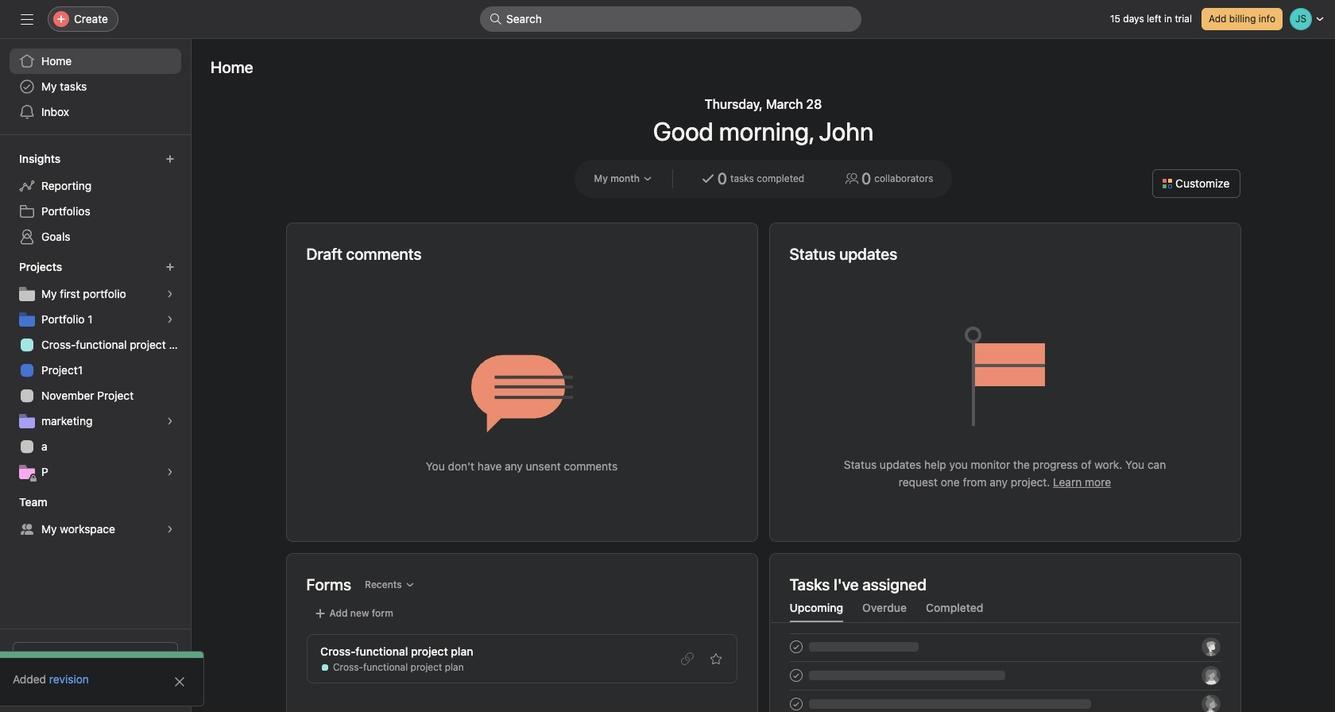 Task type: describe. For each thing, give the bounding box(es) containing it.
projects element
[[0, 253, 191, 488]]

add to favorites image
[[709, 652, 722, 665]]

global element
[[0, 39, 191, 134]]

close image
[[173, 676, 186, 688]]

new insights image
[[165, 154, 175, 164]]

hide sidebar image
[[21, 13, 33, 25]]

new project or portfolio image
[[165, 262, 175, 272]]

see details, p image
[[165, 467, 175, 477]]

teams element
[[0, 488, 191, 545]]



Task type: vqa. For each thing, say whether or not it's contained in the screenshot.
Filter
no



Task type: locate. For each thing, give the bounding box(es) containing it.
see details, my first portfolio image
[[165, 289, 175, 299]]

copy form link image
[[681, 652, 693, 665]]

prominent image
[[490, 13, 502, 25]]

list box
[[480, 6, 862, 32]]

insights element
[[0, 145, 191, 253]]

see details, portfolio 1 image
[[165, 315, 175, 324]]

see details, marketing image
[[165, 416, 175, 426]]

see details, my workspace image
[[165, 525, 175, 534]]



